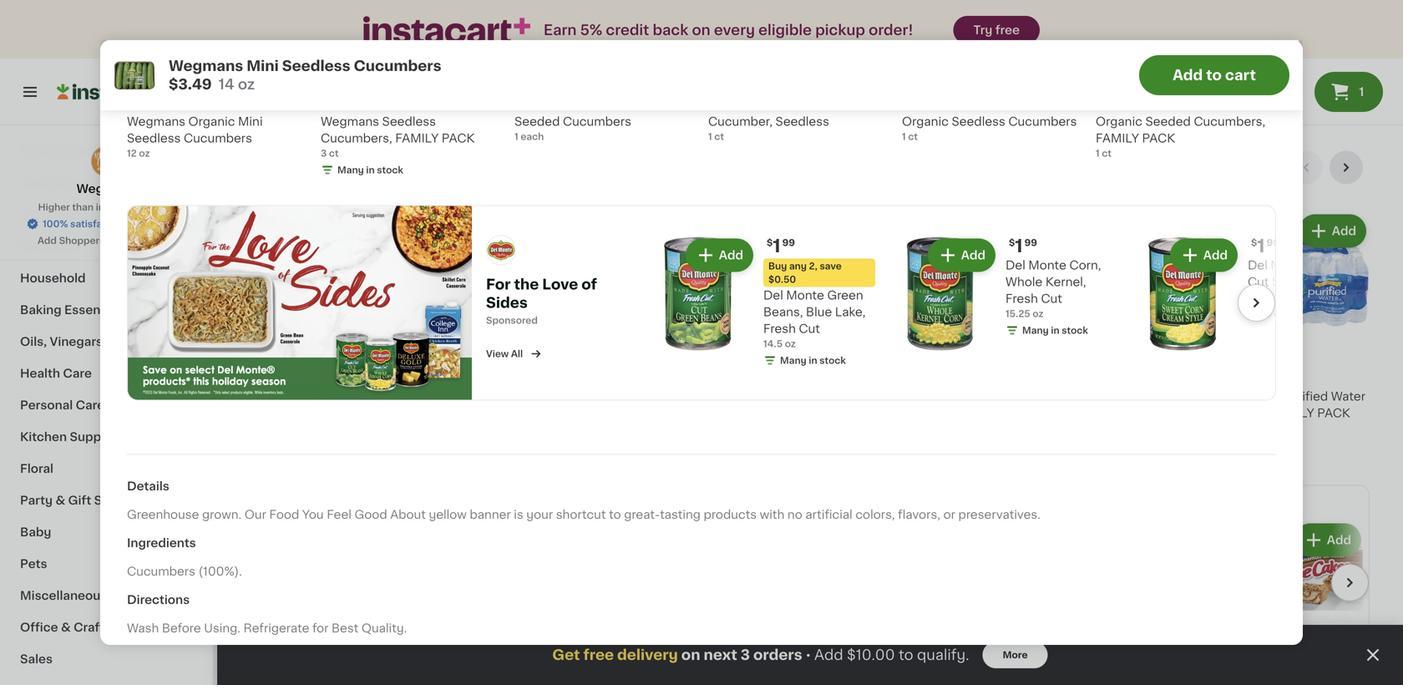 Task type: locate. For each thing, give the bounding box(es) containing it.
12
[[736, 105, 746, 114], [127, 149, 137, 158], [488, 407, 500, 419]]

monte inside del monte fresh cut sweet corn, cream style, golden
[[1271, 259, 1309, 271]]

2 horizontal spatial pack
[[1318, 407, 1351, 419]]

wegmans for wegmans purified water 35 pack family pack
[[1222, 391, 1280, 402]]

2 horizontal spatial family
[[1271, 407, 1315, 419]]

seedless for 14
[[340, 55, 394, 67]]

1 vertical spatial in
[[1051, 326, 1060, 335]]

100%
[[43, 219, 68, 229]]

2 4 from the left
[[1106, 94, 1118, 111]]

5 left 59
[[422, 368, 434, 386]]

miscellaneous link
[[10, 580, 203, 612]]

product group containing king's hawaiian rolls, hawaiian sweet, original
[[898, 211, 1047, 450]]

wegmans mini seedless cucumbers
[[251, 391, 394, 419]]

1 horizontal spatial del
[[1006, 259, 1026, 271]]

flavors,
[[898, 509, 941, 520]]

all for the hostess twinkies donettes donuts snack cakes cup cakes image
[[635, 634, 647, 643]]

2 horizontal spatial many in stock
[[1023, 326, 1089, 335]]

$ left 29
[[1063, 34, 1069, 43]]

to right $10.00
[[899, 648, 914, 662]]

0 horizontal spatial 2
[[718, 94, 729, 111]]

many in stock down 15.25
[[1023, 326, 1089, 335]]

to up ready
[[1207, 68, 1222, 82]]

1 vertical spatial many
[[1023, 326, 1049, 335]]

view all up delivery
[[610, 634, 647, 643]]

corn, up style,
[[1312, 276, 1344, 288]]

12 right the eggs,
[[488, 407, 500, 419]]

$ left "19"
[[901, 34, 908, 43]]

del monte quality image
[[486, 235, 516, 265]]

organic down stores
[[188, 116, 235, 127]]

view inside 'view all' link
[[610, 634, 633, 643]]

view all down the spo
[[486, 349, 523, 358]]

del down $0.50
[[764, 289, 784, 301]]

14 right the $3.49
[[219, 77, 235, 91]]

higher than in-store prices
[[38, 203, 165, 212]]

$ up wegmans mini seedless cucumbers $3.49 14 oz
[[254, 34, 260, 43]]

1 vertical spatial fresh
[[1006, 293, 1038, 304]]

wegmans for wegmans plain roasted chicken, hot
[[574, 391, 633, 402]]

1 horizontal spatial pack
[[1143, 132, 1176, 144]]

many in stock for buy any 2, save $0.50
[[780, 356, 846, 365]]

organic up count,
[[474, 391, 521, 402]]

blue
[[806, 306, 832, 318]]

0 horizontal spatial 99
[[783, 238, 795, 247]]

1 horizontal spatial 12
[[488, 407, 500, 419]]

cart
[[1226, 68, 1257, 82]]

kernel,
[[1046, 276, 1087, 288]]

in right sellers
[[366, 165, 375, 175]]

seedless inside wegmans mini seedless cucumbers $3.49 14 oz
[[282, 59, 351, 73]]

4
[[136, 94, 149, 111], [1106, 94, 1118, 111]]

3 inside '5 wegmans seedless cucumbers, family pack 3 ct'
[[321, 149, 327, 158]]

wegmans for wegmans mini seedless cucumbers 14 oz
[[251, 55, 309, 67]]

$ up 'whole'
[[1009, 238, 1015, 247]]

view all for while supplies last image
[[486, 349, 523, 358]]

0 horizontal spatial save
[[144, 236, 165, 245]]

0 vertical spatial corn,
[[1070, 259, 1102, 271]]

0 horizontal spatial monte
[[787, 289, 825, 301]]

$ left 69
[[740, 34, 746, 43]]

2 horizontal spatial stock
[[1062, 326, 1089, 335]]

pasta
[[100, 145, 134, 157]]

wegmans inside wegmans mini seedless cucumbers 14 oz
[[251, 55, 309, 67]]

$ 1 99 up the "buy" on the right top of the page
[[767, 237, 795, 255]]

79 for 1
[[593, 34, 605, 43]]

supplies down details
[[94, 495, 146, 506]]

spices
[[122, 336, 162, 348]]

99 up 'whole'
[[1025, 238, 1038, 247]]

kitchen supplies
[[20, 431, 122, 443]]

1 $ 1 99 from the left
[[767, 237, 795, 255]]

many down '5 wegmans seedless cucumbers, family pack 3 ct' at the left top of the page
[[338, 165, 364, 175]]

$ 1 99 up sweet
[[1252, 237, 1280, 255]]

organic inside the 4 organic seeded cucumbers, family pack 1 ct
[[1096, 116, 1143, 127]]

all for while supplies last image
[[511, 349, 523, 358]]

goods for dry
[[45, 145, 85, 157]]

get free delivery on next 3 orders • add $10.00 to qualify.
[[553, 648, 970, 662]]

add inside add link
[[1327, 534, 1352, 546]]

1 horizontal spatial view all
[[610, 634, 647, 643]]

0 horizontal spatial cucumbers,
[[321, 132, 392, 144]]

0 vertical spatial view
[[486, 349, 509, 358]]

all down nsored
[[511, 349, 523, 358]]

14.75 oz
[[1248, 309, 1285, 318]]

3 inside 3 organic seedless cucumbers 1 ct
[[912, 94, 923, 111]]

product group containing 3
[[251, 211, 399, 435]]

None search field
[[239, 69, 732, 115]]

1 horizontal spatial cucumbers,
[[1194, 116, 1266, 127]]

1 horizontal spatial 4
[[1106, 94, 1118, 111]]

$ 1 99 for buy any 2, save $0.50
[[767, 237, 795, 255]]

cucumbers (100%).
[[127, 566, 242, 577]]

4 for wegmans
[[136, 94, 149, 111]]

every
[[714, 23, 755, 37]]

0 horizontal spatial each
[[419, 71, 442, 80]]

monte inside del monte green beans, blue lake, fresh cut 14.5 oz
[[787, 289, 825, 301]]

preservatives.
[[959, 509, 1041, 520]]

1 vertical spatial care
[[76, 399, 105, 411]]

1 vertical spatial goods
[[70, 209, 110, 221]]

0 vertical spatial 0
[[422, 33, 435, 50]]

cut inside del monte corn, whole kernel, fresh cut 15.25 oz
[[1041, 293, 1063, 304]]

0 horizontal spatial family
[[395, 132, 439, 144]]

4 inside the 4 organic seeded cucumbers, family pack 1 ct
[[1106, 94, 1118, 111]]

1 vertical spatial cut
[[1041, 293, 1063, 304]]

product group containing 6
[[736, 0, 885, 131]]

3 up wegmans mini seedless cucumbers
[[260, 368, 272, 386]]

organic inside wegmans organic large brown eggs, 12 count, cage free
[[474, 391, 521, 402]]

14 inside wegmans mini seedless cucumbers 14 oz
[[251, 88, 261, 97]]

$ 1 19
[[901, 33, 927, 50]]

1 vertical spatial 12
[[127, 149, 137, 158]]

our
[[245, 509, 266, 520]]

many down 14.5
[[780, 356, 807, 365]]

family inside the 4 organic seeded cucumbers, family pack 1 ct
[[1096, 132, 1140, 144]]

wegmans inside '5 wegmans seedless cucumbers, family pack 3 ct'
[[321, 116, 379, 127]]

buy any 2, save $0.50
[[769, 261, 842, 284]]

earn
[[544, 23, 577, 37]]

2 99 from the left
[[1025, 238, 1038, 247]]

$10.00
[[847, 648, 895, 662]]

cucumbers inside 0 seeded cucumbers 1 each
[[563, 116, 632, 127]]

79 inside $ 1 79
[[593, 34, 605, 43]]

3 right next
[[741, 648, 750, 662]]

0 down "seeded cucumbers 1 each"
[[524, 94, 537, 111]]

(100%).
[[199, 566, 242, 577]]

cucumbers inside wegmans mini seedless cucumbers $3.49 14 oz
[[354, 59, 442, 73]]

about
[[390, 509, 426, 520]]

wegmans inside wegmans purified water 35 pack family pack
[[1222, 391, 1280, 402]]

on inside treatment tracker modal dialog
[[682, 648, 701, 662]]

1 horizontal spatial baby
[[1121, 55, 1152, 67]]

2 horizontal spatial $ 1 99
[[1252, 237, 1280, 255]]

0 up "seeded cucumbers 1 each"
[[422, 33, 435, 50]]

$ inside $ 5 59
[[416, 369, 422, 378]]

hawaiian up sweet,
[[937, 391, 990, 402]]

cucumbers inside wegmans mini seedless cucumbers
[[251, 407, 319, 419]]

3 99 from the left
[[1267, 238, 1280, 247]]

is
[[514, 509, 524, 520]]

best left sellers
[[251, 159, 293, 176]]

oz inside '4 wegmans organic mini seedless cucumbers 12 oz'
[[139, 149, 150, 158]]

1 inside 3 organic seedless cucumbers 1 ct
[[902, 132, 906, 141]]

save down guarantee
[[144, 236, 165, 245]]

delivery
[[617, 648, 678, 662]]

&
[[88, 145, 98, 157], [97, 177, 107, 189], [113, 209, 123, 221], [109, 336, 119, 348], [56, 495, 65, 506], [61, 622, 71, 633]]

king's
[[898, 391, 934, 402]]

style,
[[1290, 293, 1323, 304]]

fresh inside del monte green beans, blue lake, fresh cut 14.5 oz
[[764, 323, 796, 335]]

2 left 12 oz
[[718, 94, 729, 111]]

cut up cream
[[1248, 276, 1270, 288]]

0 horizontal spatial 0
[[422, 33, 435, 50]]

stock up pumpkin
[[820, 356, 846, 365]]

99 for buy any 2, save $0.50
[[783, 238, 795, 247]]

$ 6 69
[[740, 33, 772, 50]]

organic up 59
[[414, 350, 452, 359]]

1 horizontal spatial 14
[[251, 88, 261, 97]]

0 horizontal spatial pack
[[442, 132, 475, 144]]

1 79 from the left
[[436, 34, 448, 43]]

1 horizontal spatial all
[[511, 349, 523, 358]]

$ 1 99 for del monte corn, whole kernel, fresh cut
[[1009, 237, 1038, 255]]

monte inside del monte corn, whole kernel, fresh cut 15.25 oz
[[1029, 259, 1067, 271]]

seedless inside wegmans mini seedless cucumbers
[[340, 391, 394, 402]]

seedless inside wegmans mini seedless cucumbers 14 oz
[[340, 55, 394, 67]]

hot
[[628, 407, 650, 419]]

free right get at the bottom
[[584, 648, 614, 662]]

to left great-
[[609, 509, 621, 520]]

add
[[1173, 68, 1203, 82], [361, 225, 386, 237], [685, 225, 709, 237], [1171, 225, 1195, 237], [1332, 225, 1357, 237], [38, 236, 57, 245], [719, 249, 744, 261], [961, 249, 986, 261], [1204, 249, 1228, 261], [1327, 534, 1352, 546], [815, 648, 844, 662]]

5
[[330, 94, 342, 111], [422, 368, 434, 386]]

80/20
[[1060, 407, 1096, 419]]

2 vertical spatial fresh
[[764, 323, 796, 335]]

canned goods & soups link
[[10, 199, 203, 231]]

save inside buy any 2, save $0.50
[[820, 261, 842, 271]]

1
[[584, 33, 592, 50], [908, 33, 915, 50], [413, 71, 416, 80], [1360, 86, 1365, 98], [515, 132, 519, 141], [709, 132, 712, 141], [902, 132, 906, 141], [1096, 149, 1100, 158], [773, 237, 781, 255], [1015, 237, 1023, 255], [1258, 237, 1265, 255]]

banner
[[470, 509, 511, 520]]

12 inside '4 wegmans organic mini seedless cucumbers 12 oz'
[[127, 149, 137, 158]]

details
[[127, 480, 169, 492]]

next
[[704, 648, 738, 662]]

49 up cart on the top
[[1245, 34, 1257, 43]]

3 inside wegmans romaine hearts 3 count bag
[[1222, 88, 1228, 97]]

2 horizontal spatial many
[[1023, 326, 1049, 335]]

monte up sweet
[[1271, 259, 1309, 271]]

seedless for $3.49
[[282, 59, 351, 73]]

free
[[996, 24, 1020, 36], [584, 648, 614, 662]]

wegmans ground beef 80/20 button
[[1060, 211, 1208, 448]]

0 horizontal spatial many in stock
[[338, 165, 403, 175]]

wegmans inside wegmans organic large brown eggs, 12 count, cage free
[[413, 391, 471, 402]]

0 horizontal spatial view
[[486, 349, 509, 358]]

oz inside del monte green beans, blue lake, fresh cut 14.5 oz
[[785, 339, 796, 348]]

stock for 1
[[1062, 326, 1089, 335]]

1 horizontal spatial 0
[[524, 94, 537, 111]]

the
[[514, 277, 539, 291]]

del up cream
[[1248, 259, 1268, 271]]

free right try
[[996, 24, 1020, 36]]

plain
[[636, 391, 664, 402]]

0 horizontal spatial 14
[[219, 77, 235, 91]]

6
[[746, 33, 758, 50]]

0 vertical spatial cut
[[1248, 276, 1270, 288]]

99 for del monte corn, whole kernel, fresh cut
[[1025, 238, 1038, 247]]

care
[[63, 368, 92, 379], [76, 399, 105, 411]]

hearts
[[1222, 72, 1261, 83]]

1 horizontal spatial corn,
[[1312, 276, 1344, 288]]

2 vertical spatial stock
[[820, 356, 846, 365]]

sweet
[[1273, 276, 1309, 288]]

health care
[[20, 368, 92, 379]]

$ up "seeded cucumbers 1 each"
[[416, 34, 422, 43]]

12 up cucumber,
[[736, 105, 746, 114]]

1 horizontal spatial monte
[[1029, 259, 1067, 271]]

to right club
[[131, 236, 141, 245]]

3 inside treatment tracker modal dialog
[[741, 648, 750, 662]]

essentials
[[64, 304, 126, 316]]

3 up sellers
[[321, 149, 327, 158]]

2 vertical spatial in
[[809, 356, 818, 365]]

seedless inside 3 organic seedless cucumbers 1 ct
[[952, 116, 1006, 127]]

0 vertical spatial supplies
[[70, 431, 122, 443]]

fresh up 15.25
[[1006, 293, 1038, 304]]

0 vertical spatial all
[[175, 88, 187, 97]]

baby left "spinach"
[[1121, 55, 1152, 67]]

pack down "seeded cucumbers 1 each"
[[442, 132, 475, 144]]

cucumbers, inside the 4 organic seeded cucumbers, family pack 1 ct
[[1194, 116, 1266, 127]]

pack for 4
[[1143, 132, 1176, 144]]

3 $ 1 99 from the left
[[1252, 237, 1280, 255]]

$ 1 99 for del monte fresh cut sweet corn, cream style, golden
[[1252, 237, 1280, 255]]

satisfaction
[[70, 219, 126, 229]]

$ 3 49 up cart on the top
[[1225, 33, 1257, 50]]

order!
[[869, 23, 914, 37]]

2 horizontal spatial 99
[[1267, 238, 1280, 247]]

0 horizontal spatial best
[[251, 159, 293, 176]]

0 vertical spatial baby
[[1121, 55, 1152, 67]]

each inside 0 seeded cucumbers 1 each
[[521, 132, 544, 141]]

79 inside $ 0 79
[[436, 34, 448, 43]]

more button
[[983, 642, 1048, 668]]

1 inside "seeded cucumbers 1 each"
[[413, 71, 416, 80]]

$ 3 49 for 3
[[1225, 33, 1257, 50]]

cut
[[1248, 276, 1270, 288], [1041, 293, 1063, 304], [799, 323, 820, 335]]

on right back
[[692, 23, 711, 37]]

del inside del monte fresh cut sweet corn, cream style, golden
[[1248, 259, 1268, 271]]

ct inside the 4 organic seeded cucumbers, family pack 1 ct
[[1102, 149, 1112, 158]]

2 79 from the left
[[593, 34, 605, 43]]

add inside treatment tracker modal dialog
[[815, 648, 844, 662]]

rolls,
[[993, 391, 1024, 402]]

cut down the blue
[[799, 323, 820, 335]]

0 vertical spatial fresh
[[1312, 259, 1345, 271]]

spo
[[486, 316, 505, 325]]

care down health care link
[[76, 399, 105, 411]]

1 vertical spatial corn,
[[1312, 276, 1344, 288]]

view down the spo
[[486, 349, 509, 358]]

1 horizontal spatial 5
[[422, 368, 434, 386]]

pack inside '5 wegmans seedless cucumbers, family pack 3 ct'
[[442, 132, 475, 144]]

mini inside wegmans mini seedless cucumbers
[[312, 391, 337, 402]]

seedless for family
[[382, 116, 436, 127]]

sales link
[[10, 643, 203, 675]]

pack down water
[[1318, 407, 1351, 419]]

supplies down personal care link
[[70, 431, 122, 443]]

0 vertical spatial on
[[692, 23, 711, 37]]

0 horizontal spatial stock
[[377, 165, 403, 175]]

free inside treatment tracker modal dialog
[[584, 648, 614, 662]]

0 horizontal spatial $ 1 99
[[767, 237, 795, 255]]

5 wegmans seedless cucumbers, family pack 3 ct
[[321, 94, 475, 158]]

14 right stores
[[251, 88, 261, 97]]

item carousel region
[[127, 0, 1300, 198], [251, 151, 1370, 472]]

pack inside the 4 organic seeded cucumbers, family pack 1 ct
[[1143, 132, 1176, 144]]

0 vertical spatial goods
[[45, 145, 85, 157]]

0 vertical spatial best
[[251, 159, 293, 176]]

baking essentials link
[[10, 294, 203, 326]]

1 99 from the left
[[783, 238, 795, 247]]

monte up the blue
[[787, 289, 825, 301]]

1 vertical spatial view all
[[610, 634, 647, 643]]

wegmans baby spinach salad
[[1060, 55, 1202, 83]]

0 seeded cucumbers 1 each
[[515, 94, 632, 141]]

1 vertical spatial stock
[[1062, 326, 1089, 335]]

or
[[944, 509, 956, 520]]

2 horizontal spatial seeded
[[1146, 116, 1191, 127]]

29
[[1082, 34, 1095, 43]]

3 up wegmans mini seedless cucumbers $3.49 14 oz
[[260, 33, 272, 50]]

cucumbers, down by
[[1194, 116, 1266, 127]]

4 for organic
[[1106, 94, 1118, 111]]

wegmans inside wegmans mini seedless cucumbers $3.49 14 oz
[[169, 59, 243, 73]]

in down del monte corn, whole kernel, fresh cut 15.25 oz
[[1051, 326, 1060, 335]]

1 horizontal spatial 2
[[1069, 33, 1081, 50]]

$ left 59
[[416, 369, 422, 378]]

wegmans inside 'wegmans plain roasted chicken, hot'
[[574, 391, 633, 402]]

0 horizontal spatial cut
[[799, 323, 820, 335]]

2 horizontal spatial all
[[635, 634, 647, 643]]

0 horizontal spatial 79
[[436, 34, 448, 43]]

many in stock up pumpkin
[[780, 356, 846, 365]]

view for while supplies last image
[[486, 349, 509, 358]]

1 vertical spatial many in stock
[[1023, 326, 1089, 335]]

$ right earn
[[578, 34, 584, 43]]

personal care
[[20, 399, 105, 411]]

on left next
[[682, 648, 701, 662]]

$ up cart on the top
[[1225, 34, 1231, 43]]

1 vertical spatial 2
[[718, 94, 729, 111]]

instacart logo image
[[57, 82, 157, 102]]

49 for romaine
[[1245, 34, 1257, 43]]

1 inside 1 button
[[1360, 86, 1365, 98]]

$ 1 99 up 'whole'
[[1009, 237, 1038, 255]]

save right 2,
[[820, 261, 842, 271]]

wegmans inside wegmans ground beef 80/20
[[1060, 391, 1118, 402]]

monte for buy any 2, save $0.50
[[787, 289, 825, 301]]

0 horizontal spatial all
[[175, 88, 187, 97]]

2 left 29
[[1069, 33, 1081, 50]]

0 vertical spatial view all
[[486, 349, 523, 358]]

seedless for ct
[[776, 116, 830, 127]]

2 horizontal spatial del
[[1248, 259, 1268, 271]]

breakfast link
[[10, 231, 203, 262]]

eligible
[[759, 23, 812, 37]]

1 horizontal spatial in
[[809, 356, 818, 365]]

1 vertical spatial save
[[820, 261, 842, 271]]

del inside del monte corn, whole kernel, fresh cut 15.25 oz
[[1006, 259, 1026, 271]]

$ 3 49 up wegmans mini seedless cucumbers
[[254, 368, 286, 386]]

many in stock
[[338, 165, 403, 175], [1023, 326, 1089, 335], [780, 356, 846, 365]]

oz inside wegmans mini seedless cucumbers $3.49 14 oz
[[238, 77, 255, 91]]

99 up sweet
[[1267, 238, 1280, 247]]

cucumbers inside 3 organic seedless cucumbers 1 ct
[[1009, 116, 1077, 127]]

view all
[[486, 349, 523, 358], [610, 634, 647, 643]]

0 horizontal spatial del
[[764, 289, 784, 301]]

1 horizontal spatial each
[[521, 132, 544, 141]]

hostess snack cakes image
[[610, 520, 640, 550]]

free for get
[[584, 648, 614, 662]]

stock down '5 wegmans seedless cucumbers, family pack 3 ct' at the left top of the page
[[377, 165, 403, 175]]

1 vertical spatial view
[[610, 634, 633, 643]]

best right for
[[332, 622, 359, 634]]

wegmans logo image
[[91, 145, 122, 177]]

seedless for 1
[[952, 116, 1006, 127]]

fresh
[[1312, 259, 1345, 271], [1006, 293, 1038, 304], [764, 323, 796, 335]]

monte up kernel,
[[1029, 259, 1067, 271]]

add to cart button
[[1140, 55, 1290, 95]]

many in stock down '5 wegmans seedless cucumbers, family pack 3 ct' at the left top of the page
[[338, 165, 403, 175]]

0 vertical spatial free
[[996, 24, 1020, 36]]

79 left credit
[[593, 34, 605, 43]]

5 inside '5 wegmans seedless cucumbers, family pack 3 ct'
[[330, 94, 342, 111]]

2 vertical spatial many in stock
[[780, 356, 846, 365]]

floral link
[[10, 453, 203, 485]]

1 horizontal spatial 99
[[1025, 238, 1038, 247]]

3 down $ 1 19 at the top of the page
[[912, 94, 923, 111]]

1 vertical spatial 0
[[524, 94, 537, 111]]

mini inside '4 wegmans organic mini seedless cucumbers 12 oz'
[[238, 116, 263, 127]]

care for health care
[[63, 368, 92, 379]]

cut down kernel,
[[1041, 293, 1063, 304]]

each
[[419, 71, 442, 80], [521, 132, 544, 141]]

1 vertical spatial free
[[584, 648, 614, 662]]

1 horizontal spatial 79
[[593, 34, 605, 43]]

wegmans
[[251, 55, 309, 67], [1060, 55, 1118, 67], [1222, 55, 1280, 67], [169, 59, 243, 73], [127, 116, 185, 127], [321, 116, 379, 127], [77, 183, 137, 195], [251, 391, 309, 402], [413, 391, 471, 402], [736, 391, 795, 402], [1060, 391, 1118, 402], [574, 391, 633, 402], [1222, 391, 1280, 402]]

orders
[[754, 648, 803, 662]]

quality.
[[362, 622, 407, 634]]

2 cucumber, seedless 1 ct
[[709, 94, 830, 141]]

0 horizontal spatial 5
[[330, 94, 342, 111]]

mini inside wegmans mini seedless cucumbers $3.49 14 oz
[[247, 59, 279, 73]]

3 left count
[[1222, 88, 1228, 97]]

del up 'whole'
[[1006, 259, 1026, 271]]

mini for wegmans mini seedless cucumbers 14 oz
[[312, 55, 337, 67]]

item carousel region containing best sellers
[[251, 151, 1370, 472]]

79 up "seeded cucumbers 1 each"
[[436, 34, 448, 43]]

baby down the party
[[20, 526, 51, 538]]

guarantee
[[129, 219, 177, 229]]

2 $ 1 99 from the left
[[1009, 237, 1038, 255]]

2 inside 2 cucumber, seedless 1 ct
[[718, 94, 729, 111]]

care down vinegars,
[[63, 368, 92, 379]]

wegmans for wegmans baby spinach salad
[[1060, 55, 1118, 67]]

1 vertical spatial each
[[521, 132, 544, 141]]

cucumbers, up sellers
[[321, 132, 392, 144]]

corn, up kernel,
[[1070, 259, 1102, 271]]

hawaiian down the king's
[[898, 407, 951, 419]]

add to cart
[[1173, 68, 1257, 82]]

0 horizontal spatial 4
[[136, 94, 149, 111]]

$ inside $ 0 79
[[416, 34, 422, 43]]

wegmans for wegmans pumpkin pie
[[736, 391, 795, 402]]

fresh up style,
[[1312, 259, 1345, 271]]

prices
[[135, 203, 165, 212]]

stock down del monte corn, whole kernel, fresh cut 15.25 oz
[[1062, 326, 1089, 335]]

4 inside '4 wegmans organic mini seedless cucumbers 12 oz'
[[136, 94, 149, 111]]

oils,
[[20, 336, 47, 348]]

product group
[[736, 0, 885, 131], [251, 211, 399, 435], [413, 211, 561, 452], [574, 211, 723, 435], [898, 211, 1047, 450], [1060, 211, 1208, 448], [1222, 211, 1370, 435]]

care for personal care
[[76, 399, 105, 411]]

99 up any
[[783, 238, 795, 247]]

0 horizontal spatial fresh
[[764, 323, 796, 335]]

$ inside $ 1 79
[[578, 34, 584, 43]]

12 oz
[[736, 105, 759, 114]]

1 4 from the left
[[136, 94, 149, 111]]

1 horizontal spatial many
[[780, 356, 807, 365]]

49 up wegmans mini seedless cucumbers
[[273, 369, 286, 378]]

best
[[251, 159, 293, 176], [332, 622, 359, 634]]

2 vertical spatial many
[[780, 356, 807, 365]]

mini for wegmans mini seedless cucumbers $3.49 14 oz
[[247, 59, 279, 73]]

1 horizontal spatial seeded
[[515, 116, 560, 127]]

organic down wegmans baby spinach salad
[[1096, 116, 1143, 127]]

in up pumpkin
[[809, 356, 818, 365]]

pumpkin
[[798, 391, 849, 402]]

seeded inside 0 seeded cucumbers 1 each
[[515, 116, 560, 127]]

view up delivery
[[610, 634, 633, 643]]

pack down wegmans baby spinach salad
[[1143, 132, 1176, 144]]

1 horizontal spatial many in stock
[[780, 356, 846, 365]]

chicken,
[[574, 407, 625, 419]]

health
[[20, 368, 60, 379]]

1 horizontal spatial fresh
[[1006, 293, 1038, 304]]

1 horizontal spatial best
[[332, 622, 359, 634]]

wegmans inside wegmans mini seedless cucumbers
[[251, 391, 309, 402]]

2 horizontal spatial cut
[[1248, 276, 1270, 288]]

all left stores
[[175, 88, 187, 97]]

seedless inside '5 wegmans seedless cucumbers, family pack 3 ct'
[[382, 116, 436, 127]]

monte for 1
[[1029, 259, 1067, 271]]

family inside '5 wegmans seedless cucumbers, family pack 3 ct'
[[395, 132, 439, 144]]

0 horizontal spatial view all
[[486, 349, 523, 358]]

1 vertical spatial baby
[[20, 526, 51, 538]]

pickup
[[816, 23, 866, 37]]

artificial
[[806, 509, 853, 520]]

many for buy any 2, save $0.50
[[780, 356, 807, 365]]

1 vertical spatial supplies
[[94, 495, 146, 506]]

2 vertical spatial 12
[[488, 407, 500, 419]]

kitchen
[[20, 431, 67, 443]]



Task type: describe. For each thing, give the bounding box(es) containing it.
of
[[582, 277, 597, 291]]

14.5
[[764, 339, 783, 348]]

del for buy any 2, save $0.50
[[764, 289, 784, 301]]

add shoppers club to save link
[[38, 234, 176, 247]]

free
[[447, 424, 473, 436]]

wash before using.  refrigerate for best quality.
[[127, 622, 407, 634]]

for
[[312, 622, 329, 634]]

seeded inside "seeded cucumbers 1 each"
[[413, 55, 458, 67]]

& inside the oils, vinegars, & spices link
[[109, 336, 119, 348]]

baby inside wegmans baby spinach salad
[[1121, 55, 1152, 67]]

0 horizontal spatial baby
[[20, 526, 51, 538]]

in-
[[96, 203, 109, 212]]

many for 1
[[1023, 326, 1049, 335]]

$ up the "buy" on the right top of the page
[[767, 238, 773, 247]]

hostess twinkies donettes donuts snack cakes cup cakes image
[[251, 486, 596, 680]]

refrigerate
[[244, 622, 309, 634]]

to inside button
[[1207, 68, 1222, 82]]

instacart plus icon image
[[363, 16, 530, 44]]

& inside the condiments & sauces 'link'
[[97, 177, 107, 189]]

water
[[1332, 391, 1366, 402]]

wegmans for wegmans romaine hearts 3 count bag
[[1222, 55, 1280, 67]]

cut inside del monte fresh cut sweet corn, cream style, golden
[[1248, 276, 1270, 288]]

family inside wegmans purified water 35 pack family pack
[[1271, 407, 1315, 419]]

in for 1
[[1051, 326, 1060, 335]]

original
[[997, 407, 1043, 419]]

oz inside del monte corn, whole kernel, fresh cut 15.25 oz
[[1033, 309, 1044, 318]]

$ 3 49 for cucumbers
[[254, 33, 286, 50]]

green
[[828, 289, 864, 301]]

99 for del monte fresh cut sweet corn, cream style, golden
[[1267, 238, 1280, 247]]

all stores link
[[57, 69, 221, 115]]

view for the hostess twinkies donettes donuts snack cakes cup cakes image
[[610, 634, 633, 643]]

fresh inside del monte fresh cut sweet corn, cream style, golden
[[1312, 259, 1345, 271]]

$ inside $ 1 19
[[901, 34, 908, 43]]

greenhouse
[[127, 509, 199, 520]]

fresh inside del monte corn, whole kernel, fresh cut 15.25 oz
[[1006, 293, 1038, 304]]

personal
[[20, 399, 73, 411]]

vinegars,
[[50, 336, 106, 348]]

office & craft link
[[10, 612, 203, 643]]

wegmans pumpkin pie button
[[736, 211, 885, 418]]

35
[[1222, 407, 1237, 419]]

cucumbers, for 4
[[1194, 116, 1266, 127]]

3 inside product group
[[260, 368, 272, 386]]

19
[[917, 34, 927, 43]]

greenhouse grown.  our food you feel good about yellow banner is your shortcut to great-tasting products with no artificial colors, flavors, or preservatives.
[[127, 509, 1041, 520]]

mini for wegmans mini seedless cucumbers
[[312, 391, 337, 402]]

purified
[[1283, 391, 1329, 402]]

supplies inside "link"
[[94, 495, 146, 506]]

wegmans for wegmans mini seedless cucumbers
[[251, 391, 309, 402]]

wegmans for wegmans mini seedless cucumbers $3.49 14 oz
[[169, 59, 243, 73]]

12 inside wegmans organic large brown eggs, 12 count, cage free
[[488, 407, 500, 419]]

wegmans plain roasted chicken, hot
[[574, 391, 716, 419]]

15.25
[[1006, 309, 1031, 318]]

add inside add to cart button
[[1173, 68, 1203, 82]]

pack for 5
[[442, 132, 475, 144]]

back
[[653, 23, 689, 37]]

qualify.
[[917, 648, 970, 662]]

1 inside 2 cucumber, seedless 1 ct
[[709, 132, 712, 141]]

many inside item carousel 'region'
[[338, 165, 364, 175]]

0 vertical spatial 2
[[1069, 33, 1081, 50]]

party & gift supplies
[[20, 495, 146, 506]]

69
[[759, 34, 772, 43]]

add button inside product group
[[330, 216, 394, 246]]

condiments
[[20, 177, 94, 189]]

stock for buy any 2, save $0.50
[[820, 356, 846, 365]]

wegmans for wegmans ground beef 80/20
[[1060, 391, 1118, 402]]

food
[[269, 509, 299, 520]]

cucumbers inside '4 wegmans organic mini seedless cucumbers 12 oz'
[[184, 132, 252, 144]]

& inside canned goods & soups link
[[113, 209, 123, 221]]

wegmans pumpkin pie
[[736, 391, 870, 402]]

1 vertical spatial 5
[[422, 368, 434, 386]]

cut inside del monte green beans, blue lake, fresh cut 14.5 oz
[[799, 323, 820, 335]]

sides
[[486, 296, 528, 310]]

$ up cream
[[1252, 238, 1258, 247]]

view all for the hostess twinkies donettes donuts snack cakes cup cakes image
[[610, 634, 647, 643]]

lake,
[[835, 306, 866, 318]]

count
[[1230, 88, 1258, 97]]

79 for 0
[[436, 34, 448, 43]]

wegmans for wegmans organic large brown eggs, 12 count, cage free
[[413, 391, 471, 402]]

yellow
[[429, 509, 467, 520]]

49 for mini
[[273, 34, 286, 43]]

dry goods & pasta
[[20, 145, 134, 157]]

stock inside item carousel 'region'
[[377, 165, 403, 175]]

pack inside wegmans purified water 35 pack family pack
[[1318, 407, 1351, 419]]

colors,
[[856, 509, 895, 520]]

any
[[790, 261, 807, 271]]

free for try
[[996, 24, 1020, 36]]

1 button
[[1315, 72, 1384, 112]]

brown
[[413, 407, 450, 419]]

good
[[355, 509, 387, 520]]

to inside treatment tracker modal dialog
[[899, 648, 914, 662]]

wegmans for wegmans
[[77, 183, 137, 195]]

& inside party & gift supplies "link"
[[56, 495, 65, 506]]

add inside add shoppers club to save link
[[38, 236, 57, 245]]

dry
[[20, 145, 42, 157]]

3 organic seedless cucumbers 1 ct
[[902, 94, 1077, 141]]

in for buy any 2, save $0.50
[[809, 356, 818, 365]]

higher than in-store prices link
[[38, 201, 175, 214]]

while supplies last image
[[128, 206, 472, 400]]

add link
[[1248, 520, 1404, 637]]

cucumbers, for 5
[[321, 132, 392, 144]]

ct inside 3 organic seedless cucumbers 1 ct
[[909, 132, 918, 141]]

eggs,
[[453, 407, 485, 419]]

1 vertical spatial best
[[332, 622, 359, 634]]

$ inside $ 6 69
[[740, 34, 746, 43]]

add shoppers club to save
[[38, 236, 165, 245]]

family for 5
[[395, 132, 439, 144]]

del monte green beans, blue lake, fresh cut 14.5 oz
[[764, 289, 866, 348]]

corn, inside del monte fresh cut sweet corn, cream style, golden
[[1312, 276, 1344, 288]]

0 inside 0 seeded cucumbers 1 each
[[524, 94, 537, 111]]

for the love of sides spo nsored
[[486, 277, 597, 325]]

pets
[[20, 558, 47, 570]]

more
[[1003, 650, 1028, 660]]

0 vertical spatial hawaiian
[[937, 391, 990, 402]]

miscellaneous
[[20, 590, 107, 602]]

gift
[[68, 495, 91, 506]]

& inside dry goods & pasta link
[[88, 145, 98, 157]]

cucumbers inside wegmans mini seedless cucumbers 14 oz
[[251, 72, 319, 83]]

get
[[553, 648, 580, 662]]

organic left the $3.49
[[129, 75, 167, 84]]

organic inside 3 organic seedless cucumbers 1 ct
[[902, 116, 949, 127]]

romaine
[[1283, 55, 1335, 67]]

seedless inside '4 wegmans organic mini seedless cucumbers 12 oz'
[[127, 132, 181, 144]]

0 vertical spatial save
[[144, 236, 165, 245]]

11:25am
[[1244, 86, 1295, 98]]

each inside "seeded cucumbers 1 each"
[[419, 71, 442, 80]]

1 vertical spatial hawaiian
[[898, 407, 951, 419]]

kitchen supplies link
[[10, 421, 203, 453]]

1 inside the 4 organic seeded cucumbers, family pack 1 ct
[[1096, 149, 1100, 158]]

cucumbers inside "seeded cucumbers 1 each"
[[461, 55, 529, 67]]

oz inside wegmans mini seedless cucumbers 14 oz
[[263, 88, 274, 97]]

2 horizontal spatial 12
[[736, 105, 746, 114]]

sellers
[[297, 159, 361, 176]]

$ inside $ 2 29
[[1063, 34, 1069, 43]]

ct inside '5 wegmans seedless cucumbers, family pack 3 ct'
[[329, 149, 339, 158]]

baking
[[20, 304, 62, 316]]

14 inside wegmans mini seedless cucumbers $3.49 14 oz
[[219, 77, 235, 91]]

& inside office & craft link
[[61, 622, 71, 633]]

0 vertical spatial in
[[366, 165, 375, 175]]

ct inside 2 cucumber, seedless 1 ct
[[715, 132, 724, 141]]

cage
[[413, 424, 444, 436]]

seeded inside the 4 organic seeded cucumbers, family pack 1 ct
[[1146, 116, 1191, 127]]

club
[[107, 236, 129, 245]]

organic inside '4 wegmans organic mini seedless cucumbers 12 oz'
[[188, 116, 235, 127]]

liquor
[[20, 114, 59, 125]]

buy
[[769, 261, 787, 271]]

del for 1
[[1006, 259, 1026, 271]]

item carousel region containing 4
[[127, 0, 1300, 198]]

many in stock for 1
[[1023, 326, 1089, 335]]

3 up cart on the top
[[1231, 33, 1243, 50]]

oz inside product group
[[748, 105, 759, 114]]

oils, vinegars, & spices link
[[10, 326, 203, 358]]

$ up wegmans mini seedless cucumbers
[[254, 369, 260, 378]]

ready by 11:25am link
[[1153, 82, 1295, 102]]

grown.
[[202, 509, 242, 520]]

wegmans inside '4 wegmans organic mini seedless cucumbers 12 oz'
[[127, 116, 185, 127]]

treatment tracker modal dialog
[[217, 625, 1404, 685]]

$ 3 49 inside product group
[[254, 368, 286, 386]]

by
[[1225, 86, 1241, 98]]

king's hawaiian rolls, hawaiian sweet, original button
[[898, 211, 1047, 435]]

product group containing 5
[[413, 211, 561, 452]]

family for 4
[[1096, 132, 1140, 144]]

corn, inside del monte corn, whole kernel, fresh cut 15.25 oz
[[1070, 259, 1102, 271]]

liquor link
[[10, 104, 203, 135]]

office & craft
[[20, 622, 105, 633]]

baby link
[[10, 516, 203, 548]]

$4.39 element
[[1222, 366, 1370, 388]]

beans,
[[764, 306, 803, 318]]

many in stock inside item carousel 'region'
[[338, 165, 403, 175]]

sponsored badge image
[[736, 117, 787, 127]]

goods for canned
[[70, 209, 110, 221]]

health care link
[[10, 358, 203, 389]]

sauces
[[110, 177, 154, 189]]

wegmans link
[[77, 145, 137, 197]]

party
[[20, 495, 53, 506]]

wegmans purified water 35 pack family pack
[[1222, 391, 1366, 419]]

higher
[[38, 203, 70, 212]]

del monte fresh cut sweet corn, cream style, golden
[[1248, 259, 1345, 321]]

1 inside 0 seeded cucumbers 1 each
[[515, 132, 519, 141]]

$4.99 element
[[887, 520, 999, 542]]



Task type: vqa. For each thing, say whether or not it's contained in the screenshot.
preservatives.
yes



